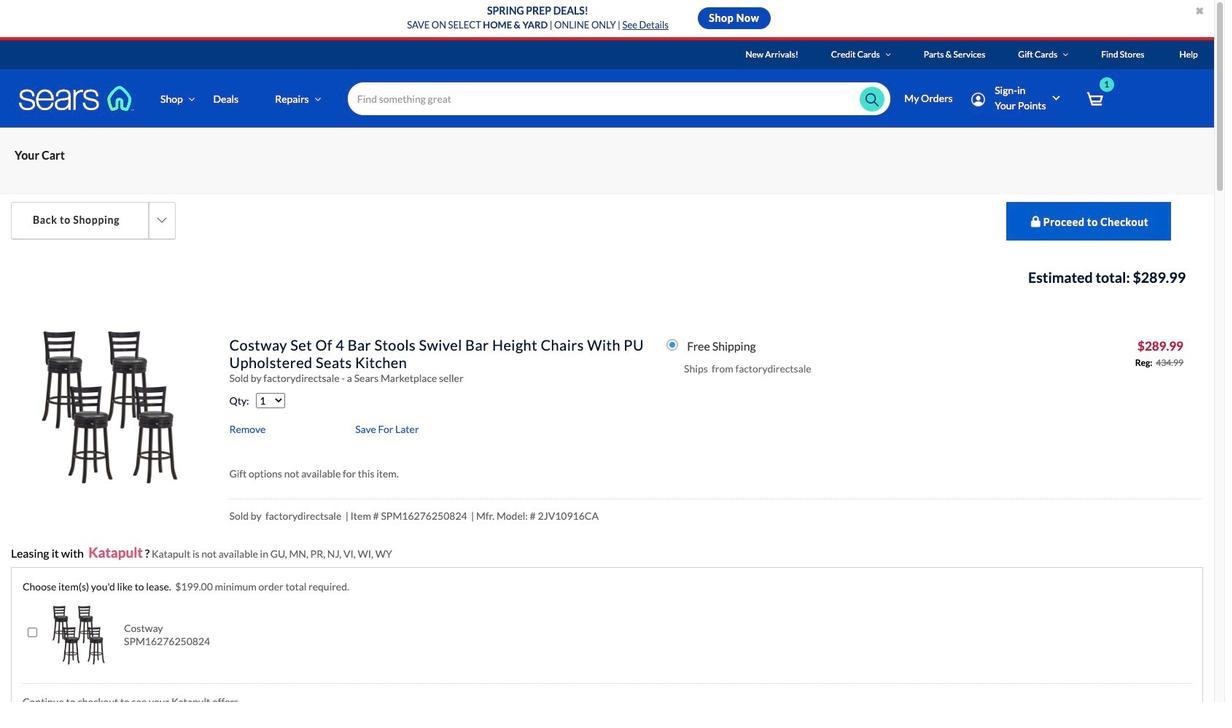 Task type: vqa. For each thing, say whether or not it's contained in the screenshot.
'Search' 'text box' in the top of the page
yes



Task type: locate. For each thing, give the bounding box(es) containing it.
view cart image
[[1087, 92, 1103, 108]]

angle down image
[[1063, 50, 1069, 59], [315, 94, 321, 104]]

0 vertical spatial angle down image
[[886, 50, 891, 59]]

1 vertical spatial angle down image
[[315, 94, 321, 104]]

angle down image
[[886, 50, 891, 59], [189, 94, 195, 104]]

home image
[[18, 85, 135, 112]]

0 vertical spatial angle down image
[[1063, 50, 1069, 59]]

navigation
[[0, 128, 1215, 195]]

main content
[[0, 128, 1215, 702]]

1 horizontal spatial angle down image
[[886, 50, 891, 59]]

costway set of 4 bar stools swivel bar height chairs with pu upholstered seats kitchen image
[[31, 328, 190, 487], [48, 604, 109, 666]]

banner
[[0, 40, 1225, 149]]

None radio
[[667, 339, 678, 351]]

0 horizontal spatial angle down image
[[189, 94, 195, 104]]

None checkbox
[[28, 628, 37, 638]]



Task type: describe. For each thing, give the bounding box(es) containing it.
Search text field
[[348, 83, 891, 115]]

0 horizontal spatial angle down image
[[315, 94, 321, 104]]

1 vertical spatial costway set of 4 bar stools swivel bar height chairs with pu upholstered seats kitchen image
[[48, 604, 109, 666]]

1 horizontal spatial angle down image
[[1063, 50, 1069, 59]]

1 vertical spatial angle down image
[[189, 94, 195, 104]]

0 vertical spatial costway set of 4 bar stools swivel bar height chairs with pu upholstered seats kitchen image
[[31, 328, 190, 487]]

settings image
[[971, 93, 985, 107]]



